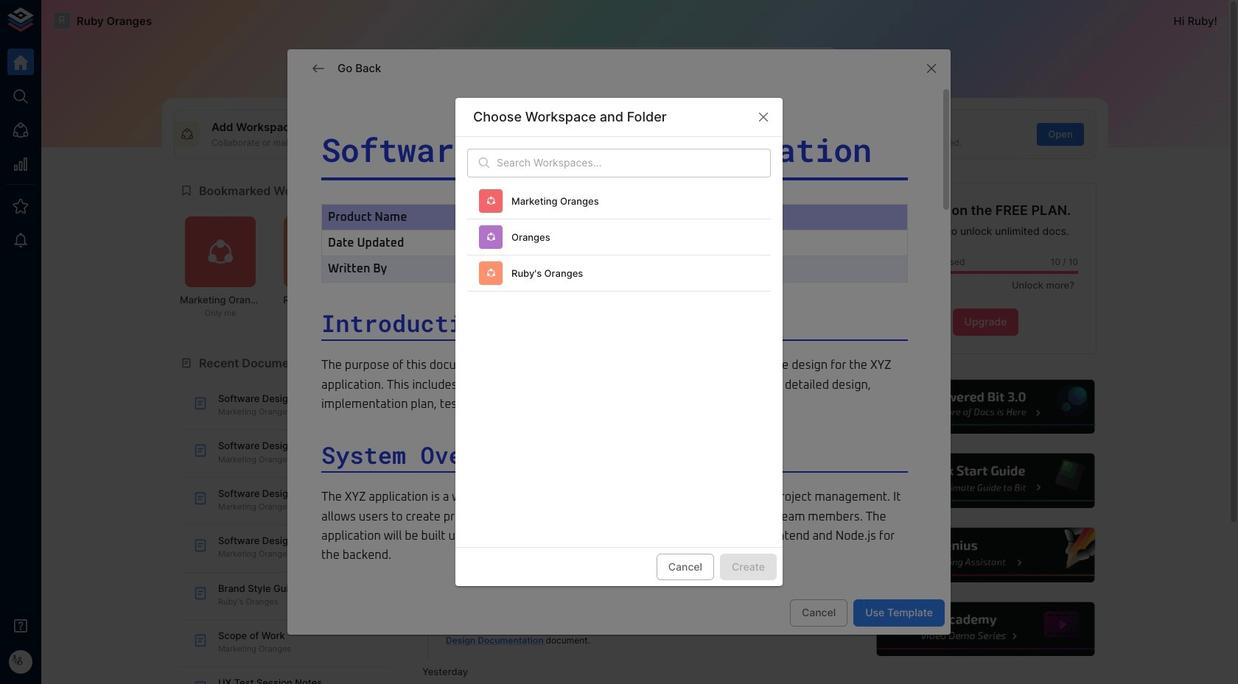 Task type: vqa. For each thing, say whether or not it's contained in the screenshot.
second help image from the bottom
yes



Task type: describe. For each thing, give the bounding box(es) containing it.
4 help image from the top
[[875, 601, 1097, 659]]



Task type: locate. For each thing, give the bounding box(es) containing it.
3 help image from the top
[[875, 527, 1097, 585]]

2 help image from the top
[[875, 452, 1097, 511]]

help image
[[875, 378, 1097, 437], [875, 452, 1097, 511], [875, 527, 1097, 585], [875, 601, 1097, 659]]

dialog
[[288, 49, 951, 685], [456, 98, 783, 587]]

1 help image from the top
[[875, 378, 1097, 437]]

Search Workspaces... text field
[[497, 149, 771, 177]]



